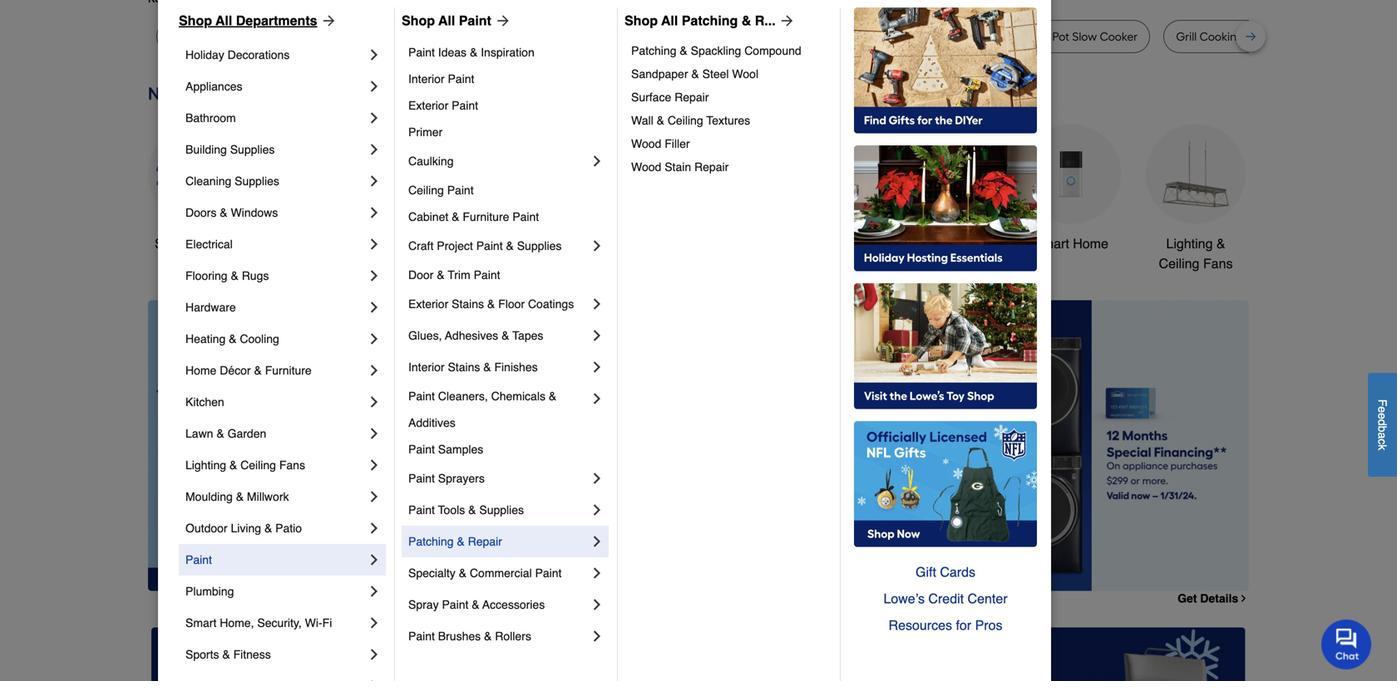 Task type: locate. For each thing, give the bounding box(es) containing it.
shop up slow cooker
[[179, 13, 212, 28]]

exterior up the primer
[[408, 99, 448, 112]]

arrow right image inside "shop all patching & r..." 'link'
[[776, 12, 796, 29]]

chevron right image for appliances
[[366, 78, 383, 95]]

chevron right image for kitchen
[[366, 394, 383, 411]]

chevron right image for bathroom
[[366, 110, 383, 126]]

1 horizontal spatial home
[[1073, 236, 1109, 252]]

furniture
[[463, 210, 509, 224], [265, 364, 312, 378]]

all up slow cooker
[[216, 13, 232, 28]]

repair inside surface repair link
[[675, 91, 709, 104]]

resources
[[889, 618, 952, 634]]

cooker down shop all paint
[[421, 30, 459, 44]]

0 horizontal spatial cooker
[[196, 30, 234, 44]]

interior paint link
[[408, 66, 605, 92]]

all for deals
[[189, 236, 203, 252]]

stains for exterior
[[452, 298, 484, 311]]

stains inside 'link'
[[448, 361, 480, 374]]

0 horizontal spatial crock
[[273, 30, 304, 44]]

lighting & ceiling fans
[[1159, 236, 1233, 272], [185, 459, 305, 472]]

repair up specialty & commercial paint
[[468, 536, 502, 549]]

chevron right image for flooring & rugs
[[366, 268, 383, 284]]

paint up accessories
[[535, 567, 562, 581]]

0 vertical spatial repair
[[675, 91, 709, 104]]

1 horizontal spatial bathroom link
[[897, 124, 996, 254]]

2 horizontal spatial shop
[[625, 13, 658, 28]]

paint up cabinet & furniture paint
[[447, 184, 474, 197]]

0 vertical spatial exterior
[[408, 99, 448, 112]]

deals
[[207, 236, 241, 252]]

2 exterior from the top
[[408, 298, 448, 311]]

smart home link
[[1021, 124, 1121, 254]]

1 horizontal spatial lighting & ceiling fans
[[1159, 236, 1233, 272]]

instant
[[924, 30, 960, 44]]

cleaning supplies link
[[185, 166, 366, 197]]

2 slow from the left
[[394, 30, 418, 44]]

lawn
[[185, 427, 213, 441]]

2 vertical spatial repair
[[468, 536, 502, 549]]

paint up the additives
[[408, 390, 435, 403]]

wood
[[631, 137, 661, 151], [631, 161, 661, 174]]

christmas decorations link
[[522, 124, 622, 274]]

chevron right image for doors & windows
[[366, 205, 383, 221]]

chevron right image for hardware
[[366, 299, 383, 316]]

wood for wood stain repair
[[631, 161, 661, 174]]

shop
[[155, 236, 186, 252]]

specialty
[[408, 567, 456, 581]]

patching up warmer
[[682, 13, 738, 28]]

repair inside patching & repair link
[[468, 536, 502, 549]]

chevron right image for craft project paint & supplies
[[589, 238, 605, 254]]

all inside 'link'
[[661, 13, 678, 28]]

craft project paint & supplies
[[408, 240, 562, 253]]

1 horizontal spatial furniture
[[463, 210, 509, 224]]

0 vertical spatial patching
[[682, 13, 738, 28]]

0 vertical spatial outdoor
[[774, 236, 822, 252]]

chat invite button image
[[1322, 620, 1372, 670]]

sports
[[185, 649, 219, 662]]

3 shop from the left
[[625, 13, 658, 28]]

shop inside 'link'
[[625, 13, 658, 28]]

2 cooking from the left
[[1200, 30, 1244, 44]]

2 crock from the left
[[768, 30, 799, 44]]

outdoor up equipment
[[774, 236, 822, 252]]

1 shop from the left
[[179, 13, 212, 28]]

stains
[[452, 298, 484, 311], [448, 361, 480, 374]]

1 exterior from the top
[[408, 99, 448, 112]]

find gifts for the diyer. image
[[854, 7, 1037, 134]]

tools up patching & repair
[[438, 504, 465, 517]]

grill
[[1176, 30, 1197, 44]]

1 vertical spatial fans
[[279, 459, 305, 472]]

tools for paint tools & supplies
[[438, 504, 465, 517]]

0 horizontal spatial outdoor
[[185, 522, 228, 536]]

0 horizontal spatial decorations
[[228, 48, 290, 62]]

filler
[[665, 137, 690, 151]]

tools inside outdoor tools & equipment
[[826, 236, 857, 252]]

1 horizontal spatial bathroom
[[918, 236, 975, 252]]

repair down wood filler link at top
[[694, 161, 729, 174]]

repair up wall & ceiling textures
[[675, 91, 709, 104]]

appliances link
[[185, 71, 366, 102]]

4 pot from the left
[[963, 30, 980, 44]]

wall & ceiling textures
[[631, 114, 750, 127]]

0 horizontal spatial cooking
[[821, 30, 866, 44]]

exterior paint link
[[408, 92, 605, 119]]

get up to 2 free select tools or batteries when you buy 1 with select purchases. image
[[151, 628, 498, 682]]

1 interior from the top
[[408, 72, 445, 86]]

lighting inside lighting & ceiling fans
[[1166, 236, 1213, 252]]

chevron right image for paint
[[366, 552, 383, 569]]

1 horizontal spatial slow
[[394, 30, 418, 44]]

chevron right image for spray paint & accessories
[[589, 597, 605, 614]]

fitness
[[233, 649, 271, 662]]

chevron right image for holiday decorations
[[366, 47, 383, 63]]

0 vertical spatial lighting & ceiling fans link
[[1146, 124, 1246, 274]]

cooker left the grill
[[1100, 30, 1138, 44]]

exterior down door
[[408, 298, 448, 311]]

smart for smart home, security, wi-fi
[[185, 617, 217, 630]]

all for departments
[[216, 13, 232, 28]]

shop all patching & r... link
[[625, 11, 796, 31]]

repair inside 'wood stain repair' link
[[694, 161, 729, 174]]

shop all deals
[[155, 236, 241, 252]]

interior for interior paint
[[408, 72, 445, 86]]

0 horizontal spatial furniture
[[265, 364, 312, 378]]

credit
[[928, 592, 964, 607]]

paint
[[459, 13, 491, 28], [408, 46, 435, 59], [448, 72, 474, 86], [452, 99, 478, 112], [447, 184, 474, 197], [513, 210, 539, 224], [476, 240, 503, 253], [474, 269, 500, 282], [408, 390, 435, 403], [408, 443, 435, 457], [408, 472, 435, 486], [408, 504, 435, 517], [185, 554, 212, 567], [535, 567, 562, 581], [442, 599, 469, 612], [408, 630, 435, 644]]

inspiration
[[481, 46, 535, 59]]

1 horizontal spatial shop
[[402, 13, 435, 28]]

shop all patching & r...
[[625, 13, 776, 28]]

christmas decorations
[[537, 236, 608, 272]]

patching for repair
[[408, 536, 454, 549]]

primer link
[[408, 119, 605, 146]]

floor
[[498, 298, 525, 311]]

2 shop from the left
[[402, 13, 435, 28]]

slow
[[169, 30, 194, 44], [394, 30, 418, 44], [1072, 30, 1097, 44]]

0 horizontal spatial lighting
[[185, 459, 226, 472]]

interior inside 'link'
[[408, 361, 445, 374]]

2 horizontal spatial slow
[[1072, 30, 1097, 44]]

shop for shop all patching & r...
[[625, 13, 658, 28]]

e up b
[[1376, 413, 1389, 420]]

cabinet & furniture paint
[[408, 210, 539, 224]]

ceiling
[[668, 114, 703, 127], [408, 184, 444, 197], [1159, 256, 1200, 272], [240, 459, 276, 472]]

shop up food
[[625, 13, 658, 28]]

patching for spackling
[[631, 44, 677, 57]]

exterior
[[408, 99, 448, 112], [408, 298, 448, 311]]

glues,
[[408, 329, 442, 343]]

chevron right image for specialty & commercial paint
[[589, 566, 605, 582]]

triple
[[362, 30, 391, 44]]

outdoor down moulding
[[185, 522, 228, 536]]

1 vertical spatial wood
[[631, 161, 661, 174]]

all right shop
[[189, 236, 203, 252]]

chevron right image
[[366, 78, 383, 95], [366, 141, 383, 158], [589, 153, 605, 170], [366, 173, 383, 190], [366, 205, 383, 221], [366, 236, 383, 253], [589, 238, 605, 254], [366, 268, 383, 284], [589, 296, 605, 313], [589, 328, 605, 344], [366, 331, 383, 348], [589, 359, 605, 376], [589, 391, 605, 408], [366, 426, 383, 442], [366, 457, 383, 474], [589, 471, 605, 487], [589, 502, 605, 519], [366, 521, 383, 537], [366, 584, 383, 600], [366, 615, 383, 632], [366, 647, 383, 664], [366, 679, 383, 682]]

chevron right image for building supplies
[[366, 141, 383, 158]]

5 pot from the left
[[1052, 30, 1070, 44]]

crock up compound
[[768, 30, 799, 44]]

get details
[[1178, 592, 1239, 606]]

patching up specialty
[[408, 536, 454, 549]]

stains down trim
[[452, 298, 484, 311]]

paint tools & supplies
[[408, 504, 524, 517]]

arrow left image
[[457, 446, 474, 463]]

1 cooker from the left
[[196, 30, 234, 44]]

wood down 'wood filler'
[[631, 161, 661, 174]]

glues, adhesives & tapes
[[408, 329, 543, 343]]

supplies
[[230, 143, 275, 156], [235, 175, 279, 188], [517, 240, 562, 253], [479, 504, 524, 517]]

1 horizontal spatial outdoor
[[774, 236, 822, 252]]

crock pot slow cooker
[[1019, 30, 1138, 44]]

interior down glues,
[[408, 361, 445, 374]]

chevron right image for smart home, security, wi-fi
[[366, 615, 383, 632]]

paint right trim
[[474, 269, 500, 282]]

0 vertical spatial interior
[[408, 72, 445, 86]]

decorations down christmas
[[537, 256, 608, 272]]

moulding & millwork
[[185, 491, 289, 504]]

1 vertical spatial decorations
[[537, 256, 608, 272]]

1 vertical spatial furniture
[[265, 364, 312, 378]]

pot for crock pot slow cooker
[[1052, 30, 1070, 44]]

food warmer
[[657, 30, 729, 44]]

patching down food
[[631, 44, 677, 57]]

smart home, security, wi-fi link
[[185, 608, 366, 640]]

trim
[[448, 269, 470, 282]]

1 vertical spatial home
[[185, 364, 217, 378]]

arrow right image for shop all departments
[[317, 12, 337, 29]]

1 vertical spatial interior
[[408, 361, 445, 374]]

3 crock from the left
[[1019, 30, 1050, 44]]

bathroom link
[[185, 102, 366, 134], [897, 124, 996, 254]]

stains up cleaners,
[[448, 361, 480, 374]]

paint samples link
[[408, 437, 605, 463]]

1 horizontal spatial lighting & ceiling fans link
[[1146, 124, 1246, 274]]

1 vertical spatial stains
[[448, 361, 480, 374]]

e up d
[[1376, 407, 1389, 413]]

doors
[[185, 206, 217, 220]]

outdoor inside 'link'
[[185, 522, 228, 536]]

0 vertical spatial smart
[[1034, 236, 1069, 252]]

surface repair link
[[631, 86, 828, 109]]

tools up equipment
[[826, 236, 857, 252]]

2 pot from the left
[[802, 30, 819, 44]]

ceiling paint
[[408, 184, 474, 197]]

1 vertical spatial exterior
[[408, 298, 448, 311]]

0 vertical spatial decorations
[[228, 48, 290, 62]]

craft
[[408, 240, 434, 253]]

paint down ideas
[[448, 72, 474, 86]]

1 horizontal spatial cooking
[[1200, 30, 1244, 44]]

1 horizontal spatial cooker
[[421, 30, 459, 44]]

0 horizontal spatial slow
[[169, 30, 194, 44]]

décor
[[220, 364, 251, 378]]

paint down cabinet & furniture paint
[[476, 240, 503, 253]]

hardware link
[[185, 292, 366, 324]]

spackling
[[691, 44, 741, 57]]

paint up paint ideas & inspiration
[[459, 13, 491, 28]]

all
[[216, 13, 232, 28], [438, 13, 455, 28], [661, 13, 678, 28], [189, 236, 203, 252]]

1 vertical spatial lighting & ceiling fans link
[[185, 450, 366, 482]]

1 pot from the left
[[306, 30, 324, 44]]

crock for crock pot slow cooker
[[1019, 30, 1050, 44]]

paint sprayers
[[408, 472, 485, 486]]

chevron right image for plumbing
[[366, 584, 383, 600]]

outdoor inside outdoor tools & equipment
[[774, 236, 822, 252]]

paint down paint sprayers
[[408, 504, 435, 517]]

tapes
[[512, 329, 543, 343]]

shop up triple slow cooker
[[402, 13, 435, 28]]

0 vertical spatial wood
[[631, 137, 661, 151]]

1 vertical spatial lighting & ceiling fans
[[185, 459, 305, 472]]

chevron right image for cleaning supplies
[[366, 173, 383, 190]]

2 interior from the top
[[408, 361, 445, 374]]

1 vertical spatial repair
[[694, 161, 729, 174]]

d
[[1376, 420, 1389, 426]]

0 horizontal spatial shop
[[179, 13, 212, 28]]

chevron right image for paint sprayers
[[589, 471, 605, 487]]

electrical link
[[185, 229, 366, 260]]

0 vertical spatial stains
[[452, 298, 484, 311]]

1 crock from the left
[[273, 30, 304, 44]]

chevron right image for moulding & millwork
[[366, 489, 383, 506]]

additives
[[408, 417, 456, 430]]

wall & ceiling textures link
[[631, 109, 828, 132]]

3 pot from the left
[[869, 30, 886, 44]]

scroll to item #5 image
[[924, 562, 964, 568]]

0 vertical spatial lighting
[[1166, 236, 1213, 252]]

decorations down 'shop all departments' link
[[228, 48, 290, 62]]

wood down wall
[[631, 137, 661, 151]]

exterior stains & floor coatings
[[408, 298, 574, 311]]

chevron right image
[[366, 47, 383, 63], [366, 110, 383, 126], [366, 299, 383, 316], [366, 363, 383, 379], [366, 394, 383, 411], [366, 489, 383, 506], [589, 534, 605, 551], [366, 552, 383, 569], [589, 566, 605, 582], [1239, 594, 1249, 604], [589, 597, 605, 614], [589, 629, 605, 645]]

1 horizontal spatial decorations
[[537, 256, 608, 272]]

for
[[956, 618, 971, 634]]

cooker up holiday
[[196, 30, 234, 44]]

stains for interior
[[448, 361, 480, 374]]

spray
[[408, 599, 439, 612]]

1 vertical spatial patching
[[631, 44, 677, 57]]

paint samples
[[408, 443, 483, 457]]

paint link
[[185, 545, 366, 576]]

paint brushes & rollers link
[[408, 621, 589, 653]]

1 horizontal spatial crock
[[768, 30, 799, 44]]

furniture up craft project paint & supplies
[[463, 210, 509, 224]]

0 horizontal spatial bathroom
[[185, 111, 236, 125]]

samples
[[438, 443, 483, 457]]

&
[[742, 13, 751, 28], [1280, 30, 1288, 44], [680, 44, 688, 57], [470, 46, 478, 59], [691, 67, 699, 81], [657, 114, 664, 127], [220, 206, 228, 220], [452, 210, 459, 224], [860, 236, 869, 252], [1217, 236, 1226, 252], [506, 240, 514, 253], [437, 269, 445, 282], [231, 269, 239, 283], [487, 298, 495, 311], [502, 329, 509, 343], [229, 333, 237, 346], [483, 361, 491, 374], [254, 364, 262, 378], [549, 390, 557, 403], [217, 427, 224, 441], [229, 459, 237, 472], [236, 491, 244, 504], [468, 504, 476, 517], [264, 522, 272, 536], [457, 536, 465, 549], [459, 567, 467, 581], [472, 599, 480, 612], [484, 630, 492, 644], [222, 649, 230, 662]]

shop for shop all paint
[[402, 13, 435, 28]]

chevron right image for interior stains & finishes
[[589, 359, 605, 376]]

0 horizontal spatial patching
[[408, 536, 454, 549]]

paint down ceiling paint link
[[513, 210, 539, 224]]

shop for shop all departments
[[179, 13, 212, 28]]

fans inside lighting & ceiling fans
[[1203, 256, 1233, 272]]

lawn & garden
[[185, 427, 266, 441]]

1 horizontal spatial smart
[[1034, 236, 1069, 252]]

chevron right image for paint brushes & rollers
[[589, 629, 605, 645]]

chevron right image for paint tools & supplies
[[589, 502, 605, 519]]

decorations inside 'link'
[[537, 256, 608, 272]]

paint inside paint cleaners, chemicals & additives
[[408, 390, 435, 403]]

0 vertical spatial fans
[[1203, 256, 1233, 272]]

3 cooker from the left
[[1100, 30, 1138, 44]]

furniture up kitchen link on the bottom left
[[265, 364, 312, 378]]

2 horizontal spatial crock
[[1019, 30, 1050, 44]]

0 horizontal spatial smart
[[185, 617, 217, 630]]

f e e d b a c k
[[1376, 400, 1389, 451]]

2 wood from the top
[[631, 161, 661, 174]]

0 horizontal spatial fans
[[279, 459, 305, 472]]

1 vertical spatial outdoor
[[185, 522, 228, 536]]

1 horizontal spatial fans
[[1203, 256, 1233, 272]]

2 horizontal spatial cooker
[[1100, 30, 1138, 44]]

exterior for exterior paint
[[408, 99, 448, 112]]

arrow right image inside shop all paint link
[[491, 12, 511, 29]]

slow cooker
[[169, 30, 234, 44]]

1 horizontal spatial lighting
[[1166, 236, 1213, 252]]

1 vertical spatial smart
[[185, 617, 217, 630]]

paint cleaners, chemicals & additives link
[[408, 383, 589, 437]]

0 vertical spatial home
[[1073, 236, 1109, 252]]

b
[[1376, 426, 1389, 433]]

crock right instant pot
[[1019, 30, 1050, 44]]

chevron right image inside get details link
[[1239, 594, 1249, 604]]

supplies up cleaning supplies
[[230, 143, 275, 156]]

chemicals
[[491, 390, 546, 403]]

interior
[[408, 72, 445, 86], [408, 361, 445, 374]]

1 e from the top
[[1376, 407, 1389, 413]]

2 horizontal spatial patching
[[682, 13, 738, 28]]

1 wood from the top
[[631, 137, 661, 151]]

caulking link
[[408, 146, 589, 177]]

pot for crock pot
[[306, 30, 324, 44]]

chevron right image for sports & fitness
[[366, 647, 383, 664]]

building supplies link
[[185, 134, 366, 166]]

all up ideas
[[438, 13, 455, 28]]

pros
[[975, 618, 1003, 634]]

up to 35 percent off select small appliances. image
[[525, 628, 872, 682]]

chevron right image for lighting & ceiling fans
[[366, 457, 383, 474]]

resources for pros link
[[854, 613, 1037, 640]]

hardware
[[185, 301, 236, 314]]

arrow right image
[[317, 12, 337, 29], [491, 12, 511, 29], [776, 12, 796, 29], [1218, 446, 1235, 463]]

cabinet
[[408, 210, 448, 224]]

patching inside patching & spackling compound link
[[631, 44, 677, 57]]

ceiling paint link
[[408, 177, 605, 204]]

decorations
[[228, 48, 290, 62], [537, 256, 608, 272]]

2 vertical spatial patching
[[408, 536, 454, 549]]

supplies down 'paint sprayers' link
[[479, 504, 524, 517]]

holiday hosting essentials. image
[[854, 146, 1037, 272]]

paint right spray at the left of page
[[442, 599, 469, 612]]

arrow right image inside 'shop all departments' link
[[317, 12, 337, 29]]

crock down departments at left top
[[273, 30, 304, 44]]

0 vertical spatial bathroom
[[185, 111, 236, 125]]

kitchen
[[185, 396, 224, 409]]

0 vertical spatial lighting & ceiling fans
[[1159, 236, 1233, 272]]

patching inside patching & repair link
[[408, 536, 454, 549]]

all up food
[[661, 13, 678, 28]]

recommended searches for you heading
[[148, 0, 1249, 7]]

sports & fitness
[[185, 649, 271, 662]]

departments
[[236, 13, 317, 28]]

warmer
[[686, 30, 729, 44]]

interior up exterior paint
[[408, 72, 445, 86]]

1 horizontal spatial patching
[[631, 44, 677, 57]]



Task type: vqa. For each thing, say whether or not it's contained in the screenshot.
I in 'BUTTON'
no



Task type: describe. For each thing, give the bounding box(es) containing it.
commercial
[[470, 567, 532, 581]]

wood filler
[[631, 137, 690, 151]]

1 cooking from the left
[[821, 30, 866, 44]]

interior for interior stains & finishes
[[408, 361, 445, 374]]

paint down the interior paint
[[452, 99, 478, 112]]

steel
[[702, 67, 729, 81]]

get
[[1178, 592, 1197, 606]]

0 horizontal spatial lighting & ceiling fans
[[185, 459, 305, 472]]

smart home, security, wi-fi
[[185, 617, 332, 630]]

kitchen link
[[185, 387, 366, 418]]

1 slow from the left
[[169, 30, 194, 44]]

0 horizontal spatial home
[[185, 364, 217, 378]]

christmas
[[542, 236, 602, 252]]

holiday decorations
[[185, 48, 290, 62]]

shop all paint link
[[402, 11, 511, 31]]

microwave countertop
[[497, 30, 619, 44]]

pot for instant pot
[[963, 30, 980, 44]]

ceiling inside lighting & ceiling fans
[[1159, 256, 1200, 272]]

plumbing link
[[185, 576, 366, 608]]

supplies down cabinet & furniture paint link
[[517, 240, 562, 253]]

heating
[[185, 333, 226, 346]]

crock for crock pot cooking pot
[[768, 30, 799, 44]]

smart home
[[1034, 236, 1109, 252]]

tools for outdoor tools & equipment
[[826, 236, 857, 252]]

outdoor for outdoor living & patio
[[185, 522, 228, 536]]

spray paint & accessories link
[[408, 590, 589, 621]]

exterior paint
[[408, 99, 478, 112]]

1 vertical spatial lighting
[[185, 459, 226, 472]]

gift cards
[[916, 565, 976, 581]]

patio
[[275, 522, 302, 536]]

arrow right image for shop all patching & r...
[[776, 12, 796, 29]]

all for paint
[[438, 13, 455, 28]]

equipment
[[790, 256, 853, 272]]

specialty & commercial paint
[[408, 567, 562, 581]]

food
[[657, 30, 683, 44]]

repair for wood stain repair
[[694, 161, 729, 174]]

finishes
[[494, 361, 538, 374]]

countertop
[[558, 30, 619, 44]]

a
[[1376, 433, 1389, 439]]

rack
[[1343, 30, 1369, 44]]

center
[[968, 592, 1008, 607]]

chevron right image for patching & repair
[[589, 534, 605, 551]]

flooring & rugs
[[185, 269, 269, 283]]

millwork
[[247, 491, 289, 504]]

patching inside "shop all patching & r..." 'link'
[[682, 13, 738, 28]]

cabinet & furniture paint link
[[408, 204, 605, 230]]

paint down spray at the left of page
[[408, 630, 435, 644]]

& inside outdoor tools & equipment
[[860, 236, 869, 252]]

paint brushes & rollers
[[408, 630, 531, 644]]

wood for wood filler
[[631, 137, 661, 151]]

sprayers
[[438, 472, 485, 486]]

arrow right image for shop all paint
[[491, 12, 511, 29]]

shop these last-minute gifts. $99 or less. quantities are limited and won't last. image
[[148, 301, 417, 592]]

0 vertical spatial furniture
[[463, 210, 509, 224]]

doors & windows link
[[185, 197, 366, 229]]

cleaners,
[[438, 390, 488, 403]]

& inside lighting & ceiling fans
[[1217, 236, 1226, 252]]

chevron right image for glues, adhesives & tapes
[[589, 328, 605, 344]]

paint down paint samples
[[408, 472, 435, 486]]

moulding
[[185, 491, 233, 504]]

chevron right image for heating & cooling
[[366, 331, 383, 348]]

sports & fitness link
[[185, 640, 366, 671]]

security,
[[257, 617, 302, 630]]

2 cooker from the left
[[421, 30, 459, 44]]

scroll to item #2 image
[[805, 562, 845, 568]]

chevron right image for home décor & furniture
[[366, 363, 383, 379]]

outdoor for outdoor tools & equipment
[[774, 236, 822, 252]]

gift cards link
[[854, 560, 1037, 586]]

chevron right image for outdoor living & patio
[[366, 521, 383, 537]]

door
[[408, 269, 434, 282]]

up to 30 percent off select grills and accessories. image
[[899, 628, 1246, 682]]

project
[[437, 240, 473, 253]]

chevron right image for lawn & garden
[[366, 426, 383, 442]]

door & trim paint
[[408, 269, 500, 282]]

heating & cooling
[[185, 333, 279, 346]]

cooling
[[240, 333, 279, 346]]

resources for pros
[[889, 618, 1003, 634]]

outdoor tools & equipment link
[[772, 124, 872, 274]]

smart for smart home
[[1034, 236, 1069, 252]]

lawn & garden link
[[185, 418, 366, 450]]

pot for crock pot cooking pot
[[802, 30, 819, 44]]

living
[[231, 522, 261, 536]]

paint down triple slow cooker
[[408, 46, 435, 59]]

sandpaper
[[631, 67, 688, 81]]

up to 30 percent off select major appliances. plus, save up to an extra $750 on major appliances. image
[[443, 301, 1249, 592]]

scroll to item #4 image
[[884, 562, 924, 568]]

surface repair
[[631, 91, 709, 104]]

0 horizontal spatial bathroom link
[[185, 102, 366, 134]]

officially licensed n f l gifts. shop now. image
[[854, 422, 1037, 548]]

paint sprayers link
[[408, 463, 589, 495]]

interior stains & finishes link
[[408, 352, 589, 383]]

cards
[[940, 565, 976, 581]]

glues, adhesives & tapes link
[[408, 320, 589, 352]]

chevron right image for caulking
[[589, 153, 605, 170]]

heating & cooling link
[[185, 324, 366, 355]]

holiday
[[185, 48, 224, 62]]

all for patching
[[661, 13, 678, 28]]

paint down the additives
[[408, 443, 435, 457]]

paint tools & supplies link
[[408, 495, 589, 526]]

3 slow from the left
[[1072, 30, 1097, 44]]

specialty & commercial paint link
[[408, 558, 589, 590]]

door & trim paint link
[[408, 262, 605, 289]]

lowe's credit center
[[884, 592, 1008, 607]]

paint ideas & inspiration link
[[408, 39, 605, 66]]

tools up the door & trim paint
[[432, 236, 463, 252]]

adhesives
[[445, 329, 498, 343]]

accessories
[[482, 599, 545, 612]]

electrical
[[185, 238, 233, 251]]

chevron right image for exterior stains & floor coatings
[[589, 296, 605, 313]]

paint up plumbing
[[185, 554, 212, 567]]

wi-
[[305, 617, 322, 630]]

exterior for exterior stains & floor coatings
[[408, 298, 448, 311]]

visit the lowe's toy shop. image
[[854, 284, 1037, 410]]

wood filler link
[[631, 132, 828, 156]]

wood stain repair
[[631, 161, 729, 174]]

c
[[1376, 439, 1389, 445]]

chevron right image for electrical
[[366, 236, 383, 253]]

0 horizontal spatial lighting & ceiling fans link
[[185, 450, 366, 482]]

repair for patching & repair
[[468, 536, 502, 549]]

outdoor living & patio link
[[185, 513, 366, 545]]

crock for crock pot
[[273, 30, 304, 44]]

chevron right image for paint cleaners, chemicals & additives
[[589, 391, 605, 408]]

& inside paint cleaners, chemicals & additives
[[549, 390, 557, 403]]

k
[[1376, 445, 1389, 451]]

supplies up windows
[[235, 175, 279, 188]]

1 vertical spatial bathroom
[[918, 236, 975, 252]]

wool
[[732, 67, 759, 81]]

decorations for christmas
[[537, 256, 608, 272]]

gift
[[916, 565, 936, 581]]

new deals every day during 25 days of deals image
[[148, 80, 1249, 108]]

interior stains & finishes
[[408, 361, 538, 374]]

spray paint & accessories
[[408, 599, 545, 612]]

r...
[[755, 13, 776, 28]]

2 e from the top
[[1376, 413, 1389, 420]]

decorations for holiday
[[228, 48, 290, 62]]

windows
[[231, 206, 278, 220]]



